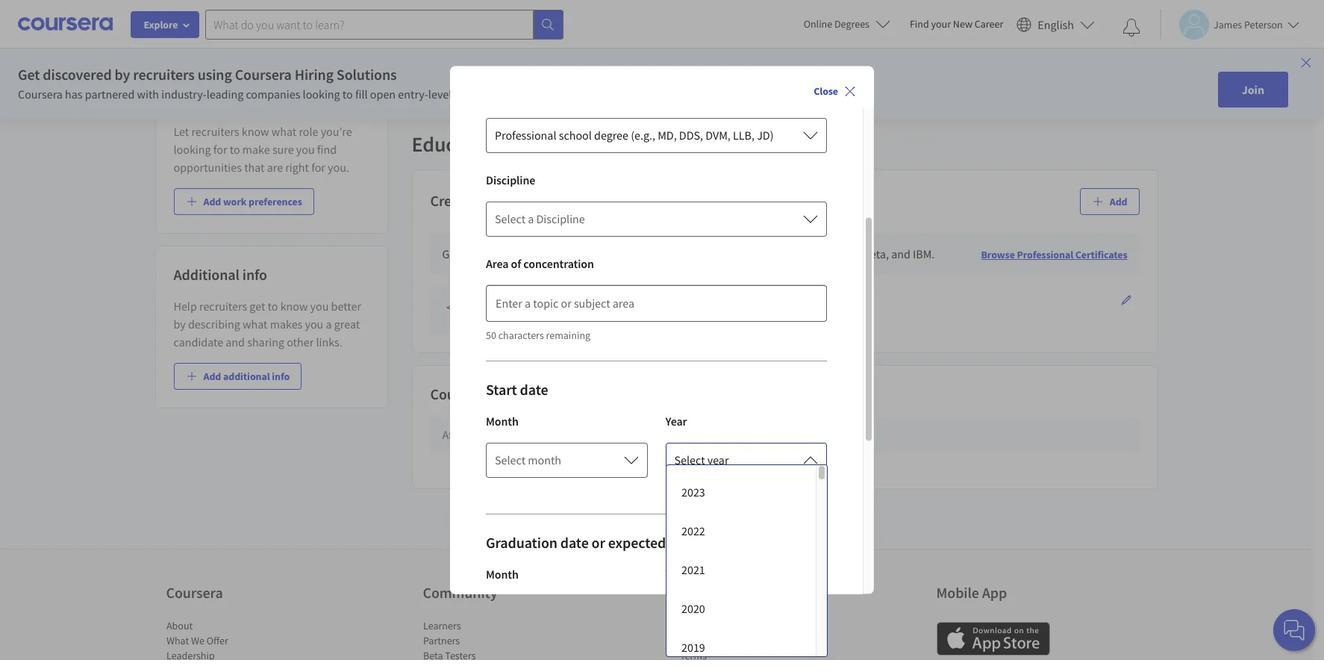 Task type: locate. For each thing, give the bounding box(es) containing it.
chat with us image
[[1283, 618, 1307, 642]]

learning right first
[[556, 384, 608, 403]]

industry- inside get discovered by recruiters using coursera hiring solutions coursera has partnered with industry-leading companies looking to fill open entry-level positions.
[[161, 87, 207, 102]]

companies down update profile visibility
[[246, 87, 300, 102]]

year list box
[[667, 465, 827, 660]]

2022
[[682, 523, 705, 538]]

month down skills-
[[486, 414, 519, 429]]

2 list from the left
[[423, 619, 550, 660]]

leading inside get discovered by recruiters using coursera hiring solutions coursera has partnered with industry-leading companies looking to fill open entry-level positions.
[[207, 87, 244, 102]]

0 vertical spatial with
[[137, 87, 159, 102]]

0 vertical spatial know
[[242, 124, 269, 139]]

1 horizontal spatial get
[[442, 246, 460, 261]]

about link
[[166, 619, 192, 633]]

degree inside popup button
[[594, 128, 629, 143]]

add up 'certificates'
[[1110, 195, 1128, 208]]

1 vertical spatial by
[[174, 317, 186, 332]]

coursera up about
[[166, 583, 223, 602]]

for down find
[[311, 160, 325, 175]]

select up ready
[[495, 212, 526, 227]]

3 list item from the left
[[680, 648, 807, 660]]

companies
[[246, 87, 300, 102], [744, 246, 799, 261]]

1 horizontal spatial know
[[280, 299, 308, 314]]

add inside add your past work experience here. if you're just starting out, you can add internships or volunteer experience instead.
[[442, 45, 462, 60]]

list for coursera
[[166, 619, 293, 660]]

know up make
[[242, 124, 269, 139]]

0 vertical spatial industry-
[[161, 87, 207, 102]]

1 vertical spatial you're
[[321, 124, 352, 139]]

2 vertical spatial to
[[268, 299, 278, 314]]

1 month from the top
[[486, 414, 519, 429]]

select month
[[495, 453, 562, 468]]

you inside add your past work experience here. if you're just starting out, you can add internships or volunteer experience instead.
[[752, 45, 770, 60]]

you're inside add your past work experience here. if you're just starting out, you can add internships or volunteer experience instead.
[[634, 45, 666, 60]]

0 horizontal spatial you're
[[321, 124, 352, 139]]

industry- down using
[[161, 87, 207, 102]]

list item down partners
[[423, 648, 550, 660]]

0 horizontal spatial and
[[226, 335, 245, 349]]

add button
[[1080, 188, 1140, 215]]

list containing learners
[[423, 619, 550, 660]]

you're inside let recruiters know what role you're looking for to make sure you find opportunities that are right for you.
[[321, 124, 352, 139]]

to left make
[[230, 142, 240, 157]]

info
[[242, 265, 267, 284], [272, 370, 290, 383]]

degree down the turtle mountain community college
[[595, 312, 630, 327]]

a up links.
[[326, 317, 332, 332]]

school for professional school degree
[[560, 312, 593, 327]]

0 horizontal spatial get
[[18, 65, 40, 84]]

year up select year
[[666, 414, 687, 429]]

know inside let recruiters know what role you're looking for to make sure you find opportunities that are right for you.
[[242, 124, 269, 139]]

has
[[65, 87, 83, 102]]

or left volunteer
[[873, 45, 884, 60]]

llb,
[[733, 128, 755, 143]]

community up learners link
[[423, 583, 498, 602]]

0 horizontal spatial work
[[223, 195, 247, 208]]

skills-
[[490, 384, 527, 403]]

2 horizontal spatial date
[[742, 533, 770, 552]]

list item down offer
[[166, 648, 293, 660]]

a inside popup button
[[528, 212, 534, 227]]

community down training at the left top of page
[[583, 288, 645, 303]]

your inside add your past work experience here. if you're just starting out, you can add internships or volunteer experience instead.
[[465, 45, 487, 60]]

0 horizontal spatial experience
[[442, 63, 497, 77]]

date right graduation
[[742, 533, 770, 552]]

2023
[[682, 485, 705, 500]]

can
[[773, 45, 790, 60]]

0 horizontal spatial leading
[[207, 87, 244, 102]]

0 vertical spatial here.
[[597, 45, 623, 60]]

by inside get discovered by recruiters using coursera hiring solutions coursera has partnered with industry-leading companies looking to fill open entry-level positions.
[[115, 65, 130, 84]]

learning for start
[[514, 427, 555, 442]]

0 horizontal spatial what
[[243, 317, 268, 332]]

you up the other at bottom left
[[305, 317, 324, 332]]

by inside the help recruiters get to know you better by describing what makes you a great candidate and sharing other links.
[[174, 317, 186, 332]]

1 vertical spatial what
[[243, 317, 268, 332]]

professional
[[495, 128, 557, 143], [1017, 248, 1074, 261], [496, 312, 558, 327]]

know inside the help recruiters get to know you better by describing what makes you a great candidate and sharing other links.
[[280, 299, 308, 314]]

2 vertical spatial professional
[[496, 312, 558, 327]]

1 horizontal spatial list
[[423, 619, 550, 660]]

0 vertical spatial month
[[486, 414, 519, 429]]

get job-ready with role-based training from industry-leading companies like google, meta, and ibm.
[[442, 246, 935, 261]]

make
[[243, 142, 270, 157]]

you're up find
[[321, 124, 352, 139]]

experience
[[541, 45, 595, 60], [442, 63, 497, 77]]

select down start
[[495, 453, 526, 468]]

add inside button
[[203, 370, 221, 383]]

positions.
[[454, 87, 503, 102]]

recruiters up describing
[[199, 299, 247, 314]]

professional inside popup button
[[495, 128, 557, 143]]

1 vertical spatial to
[[230, 142, 240, 157]]

about
[[685, 427, 714, 442]]

1 vertical spatial get
[[442, 246, 460, 261]]

0 horizontal spatial a
[[326, 317, 332, 332]]

select for select month
[[495, 453, 526, 468]]

school up remaining
[[560, 312, 593, 327]]

info right additional
[[272, 370, 290, 383]]

describing
[[188, 317, 240, 332]]

degree left the (e.g.,
[[594, 128, 629, 143]]

0 vertical spatial or
[[873, 45, 884, 60]]

add work preferences
[[203, 195, 302, 208]]

recruiters for help
[[199, 299, 247, 314]]

1 horizontal spatial your
[[717, 427, 739, 442]]

role
[[299, 124, 318, 139]]

list containing about
[[166, 619, 293, 660]]

by
[[115, 65, 130, 84], [174, 317, 186, 332]]

what down get at the top left
[[243, 317, 268, 332]]

profile
[[251, 48, 285, 63]]

1 horizontal spatial looking
[[303, 87, 340, 102]]

know up makes
[[280, 299, 308, 314]]

school left the (e.g.,
[[559, 128, 592, 143]]

1 vertical spatial community
[[423, 583, 498, 602]]

1 horizontal spatial and
[[892, 246, 911, 261]]

select inside select month popup button
[[495, 453, 526, 468]]

download on the app store image
[[937, 622, 1050, 656]]

1 horizontal spatial experience
[[541, 45, 595, 60]]

career
[[975, 17, 1004, 31]]

degree for professional school degree
[[595, 312, 630, 327]]

experience up positions.
[[442, 63, 497, 77]]

2 horizontal spatial to
[[343, 87, 353, 102]]

1 vertical spatial your
[[465, 45, 487, 60]]

to inside let recruiters know what role you're looking for to make sure you find opportunities that are right for you.
[[230, 142, 240, 157]]

0 horizontal spatial by
[[115, 65, 130, 84]]

learners partners
[[423, 619, 461, 648]]

1 horizontal spatial for
[[311, 160, 325, 175]]

1 horizontal spatial you're
[[634, 45, 666, 60]]

with right partnered on the left of the page
[[137, 87, 159, 102]]

1 vertical spatial info
[[272, 370, 290, 383]]

1 horizontal spatial to
[[268, 299, 278, 314]]

coursera up after
[[430, 384, 487, 403]]

you down the role
[[296, 142, 315, 157]]

0 vertical spatial professional
[[495, 128, 557, 143]]

remaining
[[546, 329, 591, 342]]

companies left like
[[744, 246, 799, 261]]

1 horizontal spatial companies
[[744, 246, 799, 261]]

2019
[[682, 640, 705, 655]]

level
[[428, 87, 452, 102]]

and down describing
[[226, 335, 245, 349]]

professional school degree (e.g., md, dds, dvm, llb, jd) button
[[486, 118, 827, 153]]

0 vertical spatial and
[[892, 246, 911, 261]]

school for professional school degree (e.g., md, dds, dvm, llb, jd)
[[559, 128, 592, 143]]

graduation date or expected graduation date
[[486, 533, 770, 552]]

1 horizontal spatial learning
[[556, 384, 608, 403]]

0 horizontal spatial learning
[[514, 427, 555, 442]]

after you start learning on coursera, information about your progress will appear here.
[[442, 427, 870, 442]]

experience left if
[[541, 45, 595, 60]]

0 vertical spatial discipline
[[486, 173, 536, 188]]

0 vertical spatial to
[[343, 87, 353, 102]]

1 list item from the left
[[166, 648, 293, 660]]

1 vertical spatial a
[[326, 317, 332, 332]]

close
[[814, 85, 839, 98]]

if
[[625, 45, 632, 60]]

1 vertical spatial learning
[[514, 427, 555, 442]]

your right 'find'
[[931, 17, 951, 31]]

school inside professional school degree (e.g., md, dds, dvm, llb, jd) popup button
[[559, 128, 592, 143]]

get left job-
[[442, 246, 460, 261]]

select down about in the right of the page
[[675, 453, 705, 468]]

turtle mountain community college
[[496, 288, 686, 303]]

1 horizontal spatial or
[[873, 45, 884, 60]]

select year button
[[666, 442, 827, 478]]

your left past
[[465, 45, 487, 60]]

and left ibm.
[[892, 246, 911, 261]]

0 horizontal spatial know
[[242, 124, 269, 139]]

coursera left has
[[18, 87, 63, 102]]

your for add
[[465, 45, 487, 60]]

0 horizontal spatial list
[[166, 619, 293, 660]]

add for add work preferences
[[203, 195, 221, 208]]

2 year from the top
[[666, 567, 687, 582]]

professional for professional school degree
[[496, 312, 558, 327]]

by down help
[[174, 317, 186, 332]]

industry- right from
[[660, 246, 705, 261]]

appear
[[807, 427, 842, 442]]

2 month from the top
[[486, 567, 519, 582]]

0 horizontal spatial your
[[465, 45, 487, 60]]

professional right browse
[[1017, 248, 1074, 261]]

preferences
[[249, 195, 302, 208]]

select inside select year popup button
[[675, 453, 705, 468]]

know
[[242, 124, 269, 139], [280, 299, 308, 314]]

you for a
[[305, 317, 324, 332]]

other
[[287, 335, 314, 349]]

get for discovered
[[18, 65, 40, 84]]

2 horizontal spatial list item
[[680, 648, 807, 660]]

1 vertical spatial or
[[592, 533, 605, 552]]

for up opportunities
[[213, 142, 227, 157]]

0 horizontal spatial companies
[[246, 87, 300, 102]]

0 vertical spatial companies
[[246, 87, 300, 102]]

1 vertical spatial looking
[[174, 142, 211, 157]]

1 horizontal spatial date
[[561, 533, 589, 552]]

0 vertical spatial year
[[666, 414, 687, 429]]

you
[[752, 45, 770, 60], [296, 142, 315, 157], [310, 299, 329, 314], [305, 317, 324, 332], [468, 427, 487, 442]]

None search field
[[205, 9, 564, 39]]

list
[[166, 619, 293, 660], [423, 619, 550, 660]]

join button
[[1218, 72, 1289, 108]]

you're
[[634, 45, 666, 60], [321, 124, 352, 139]]

work inside button
[[223, 195, 247, 208]]

find your new career
[[910, 17, 1004, 31]]

additional info
[[174, 265, 267, 284]]

select inside select a discipline popup button
[[495, 212, 526, 227]]

leading
[[207, 87, 244, 102], [705, 246, 742, 261]]

hiring
[[295, 65, 334, 84]]

what up sure
[[272, 124, 297, 139]]

mountain
[[530, 288, 581, 303]]

great
[[334, 317, 360, 332]]

0 horizontal spatial date
[[520, 380, 548, 399]]

0 vertical spatial experience
[[541, 45, 595, 60]]

info inside button
[[272, 370, 290, 383]]

info up get at the top left
[[242, 265, 267, 284]]

progress
[[742, 427, 785, 442]]

0 vertical spatial your
[[931, 17, 951, 31]]

0 vertical spatial for
[[213, 142, 227, 157]]

english button
[[1011, 0, 1101, 49]]

2 list item from the left
[[423, 648, 550, 660]]

professional up "characters"
[[496, 312, 558, 327]]

professional down positions.
[[495, 128, 557, 143]]

and
[[892, 246, 911, 261], [226, 335, 245, 349]]

select year
[[675, 453, 729, 468]]

work down that at the left of the page
[[223, 195, 247, 208]]

0 horizontal spatial list item
[[166, 648, 293, 660]]

0 vertical spatial learning
[[556, 384, 608, 403]]

here. left if
[[597, 45, 623, 60]]

0 horizontal spatial for
[[213, 142, 227, 157]]

1 horizontal spatial list item
[[423, 648, 550, 660]]

sharing
[[247, 335, 284, 349]]

1 list from the left
[[166, 619, 293, 660]]

sure
[[272, 142, 294, 157]]

learning
[[556, 384, 608, 403], [514, 427, 555, 442]]

date right "graduation"
[[561, 533, 589, 552]]

1 vertical spatial here.
[[845, 427, 870, 442]]

0 vertical spatial work
[[513, 45, 538, 60]]

0 vertical spatial you're
[[634, 45, 666, 60]]

learning up "select month"
[[514, 427, 555, 442]]

discipline up credentials
[[486, 173, 536, 188]]

a up area of concentration
[[528, 212, 534, 227]]

here. inside add your past work experience here. if you're just starting out, you can add internships or volunteer experience instead.
[[597, 45, 623, 60]]

list item down investors link
[[680, 648, 807, 660]]

you're right if
[[634, 45, 666, 60]]

you inside let recruiters know what role you're looking for to make sure you find opportunities that are right for you.
[[296, 142, 315, 157]]

1 vertical spatial degree
[[595, 312, 630, 327]]

your
[[931, 17, 951, 31], [465, 45, 487, 60], [717, 427, 739, 442]]

investors
[[680, 634, 720, 648]]

instead.
[[499, 63, 539, 77]]

or left expected on the bottom of the page
[[592, 533, 605, 552]]

get left discovered
[[18, 65, 40, 84]]

looking down hiring at left
[[303, 87, 340, 102]]

1 vertical spatial know
[[280, 299, 308, 314]]

of
[[511, 256, 521, 271]]

1 year from the top
[[666, 414, 687, 429]]

date for graduation
[[561, 533, 589, 552]]

add your past work experience here. if you're just starting out, you can add internships or volunteer experience instead.
[[442, 45, 934, 77]]

month down "graduation"
[[486, 567, 519, 582]]

based
[[560, 246, 590, 261]]

to left fill
[[343, 87, 353, 102]]

1 vertical spatial and
[[226, 335, 245, 349]]

select month button
[[486, 442, 648, 478]]

new
[[953, 17, 973, 31]]

date right start
[[520, 380, 548, 399]]

1 vertical spatial leading
[[705, 246, 742, 261]]

0 vertical spatial what
[[272, 124, 297, 139]]

add for add
[[1110, 195, 1128, 208]]

1 vertical spatial discipline
[[536, 212, 585, 227]]

by up partnered on the left of the page
[[115, 65, 130, 84]]

to right get at the top left
[[268, 299, 278, 314]]

1 vertical spatial for
[[311, 160, 325, 175]]

0 horizontal spatial here.
[[597, 45, 623, 60]]

1 horizontal spatial discipline
[[536, 212, 585, 227]]

0 vertical spatial leading
[[207, 87, 244, 102]]

0 horizontal spatial community
[[423, 583, 498, 602]]

add down opportunities
[[203, 195, 221, 208]]

0 vertical spatial recruiters
[[133, 65, 195, 84]]

add up level
[[442, 45, 462, 60]]

0 vertical spatial looking
[[303, 87, 340, 102]]

0 vertical spatial get
[[18, 65, 40, 84]]

your for find
[[931, 17, 951, 31]]

1 vertical spatial companies
[[744, 246, 799, 261]]

recruiters inside the help recruiters get to know you better by describing what makes you a great candidate and sharing other links.
[[199, 299, 247, 314]]

with left role-
[[512, 246, 534, 261]]

solutions
[[337, 65, 397, 84]]

add left additional
[[203, 370, 221, 383]]

1 vertical spatial professional
[[1017, 248, 1074, 261]]

list item
[[166, 648, 293, 660], [423, 648, 550, 660], [680, 648, 807, 660]]

looking down let
[[174, 142, 211, 157]]

recruiters inside let recruiters know what role you're looking for to make sure you find opportunities that are right for you.
[[191, 124, 239, 139]]

0 vertical spatial degree
[[594, 128, 629, 143]]

help recruiters get to know you better by describing what makes you a great candidate and sharing other links.
[[174, 299, 361, 349]]

what inside the help recruiters get to know you better by describing what makes you a great candidate and sharing other links.
[[243, 317, 268, 332]]

1 vertical spatial recruiters
[[191, 124, 239, 139]]

here. right appear
[[845, 427, 870, 442]]

work up instead.
[[513, 45, 538, 60]]

50
[[486, 329, 496, 342]]

1 horizontal spatial here.
[[845, 427, 870, 442]]

add for add your past work experience here. if you're just starting out, you can add internships or volunteer experience instead.
[[442, 45, 462, 60]]

recruiters right let
[[191, 124, 239, 139]]

1 vertical spatial month
[[486, 567, 519, 582]]

0 horizontal spatial looking
[[174, 142, 211, 157]]

dialog
[[450, 3, 874, 660]]

1 vertical spatial school
[[560, 312, 593, 327]]

to inside the help recruiters get to know you better by describing what makes you a great candidate and sharing other links.
[[268, 299, 278, 314]]

concentration
[[524, 256, 594, 271]]

1 vertical spatial work
[[223, 195, 247, 208]]

recruiters left using
[[133, 65, 195, 84]]

get inside get discovered by recruiters using coursera hiring solutions coursera has partnered with industry-leading companies looking to fill open entry-level positions.
[[18, 65, 40, 84]]

you left the can at the top right of page
[[752, 45, 770, 60]]

1 horizontal spatial a
[[528, 212, 534, 227]]

1 vertical spatial with
[[512, 246, 534, 261]]

your up "year"
[[717, 427, 739, 442]]

year up 2020
[[666, 567, 687, 582]]

1 horizontal spatial work
[[513, 45, 538, 60]]

2021
[[682, 562, 705, 577]]

degree
[[594, 128, 629, 143], [595, 312, 630, 327]]

industry-
[[161, 87, 207, 102], [660, 246, 705, 261]]

discipline up role-
[[536, 212, 585, 227]]



Task type: describe. For each thing, give the bounding box(es) containing it.
2020
[[682, 601, 705, 616]]

open
[[370, 87, 396, 102]]

get
[[250, 299, 265, 314]]

you left start
[[468, 427, 487, 442]]

what
[[166, 634, 189, 648]]

select for select a discipline
[[495, 212, 526, 227]]

1 horizontal spatial leading
[[705, 246, 742, 261]]

after
[[442, 427, 466, 442]]

turtle
[[496, 288, 528, 303]]

0 horizontal spatial info
[[242, 265, 267, 284]]

about
[[166, 619, 192, 633]]

investors list
[[680, 619, 807, 660]]

let
[[174, 124, 189, 139]]

1 vertical spatial industry-
[[660, 246, 705, 261]]

right
[[285, 160, 309, 175]]

0 horizontal spatial or
[[592, 533, 605, 552]]

list item for coursera
[[166, 648, 293, 660]]

looking inside let recruiters know what role you're looking for to make sure you find opportunities that are right for you.
[[174, 142, 211, 157]]

degree for professional school degree (e.g., md, dds, dvm, llb, jd)
[[594, 128, 629, 143]]

looking inside get discovered by recruiters using coursera hiring solutions coursera has partnered with industry-leading companies looking to fill open entry-level positions.
[[303, 87, 340, 102]]

using
[[198, 65, 232, 84]]

you left better
[[310, 299, 329, 314]]

0 vertical spatial community
[[583, 288, 645, 303]]

additional
[[223, 370, 270, 383]]

mobile app
[[937, 583, 1007, 602]]

are
[[267, 160, 283, 175]]

partners link
[[423, 634, 460, 648]]

recruiters inside get discovered by recruiters using coursera hiring solutions coursera has partnered with industry-leading companies looking to fill open entry-level positions.
[[133, 65, 195, 84]]

on
[[558, 427, 571, 442]]

entry-
[[398, 87, 428, 102]]

coursera image
[[18, 12, 113, 36]]

add for add additional info
[[203, 370, 221, 383]]

or inside add your past work experience here. if you're just starting out, you can add internships or volunteer experience instead.
[[873, 45, 884, 60]]

ready
[[482, 246, 510, 261]]

meta,
[[862, 246, 889, 261]]

with inside get discovered by recruiters using coursera hiring solutions coursera has partnered with industry-leading companies looking to fill open entry-level positions.
[[137, 87, 159, 102]]

role-
[[537, 246, 560, 261]]

add additional info button
[[174, 363, 302, 390]]

join
[[1242, 82, 1265, 97]]

area of concentration
[[486, 256, 594, 271]]

that
[[244, 160, 265, 175]]

and inside the help recruiters get to know you better by describing what makes you a great candidate and sharing other links.
[[226, 335, 245, 349]]

dialog containing start date
[[450, 3, 874, 660]]

discipline inside popup button
[[536, 212, 585, 227]]

1 horizontal spatial with
[[512, 246, 534, 261]]

opportunities
[[174, 160, 242, 175]]

browse professional certificates
[[981, 248, 1128, 261]]

find your new career link
[[903, 15, 1011, 34]]

help
[[174, 299, 197, 314]]

professional for professional school degree (e.g., md, dds, dvm, llb, jd)
[[495, 128, 557, 143]]

ibm.
[[913, 246, 935, 261]]

like
[[801, 246, 819, 261]]

links.
[[316, 335, 343, 349]]

app
[[982, 583, 1007, 602]]

date for start
[[520, 380, 548, 399]]

start
[[489, 427, 512, 442]]

learners link
[[423, 619, 461, 633]]

get discovered by recruiters using coursera hiring solutions coursera has partnered with industry-leading companies looking to fill open entry-level positions.
[[18, 65, 503, 102]]

better
[[331, 299, 361, 314]]

credentials
[[430, 191, 503, 210]]

coursera skills-first learning
[[430, 384, 608, 403]]

fill
[[355, 87, 368, 102]]

Area of concentration text field
[[486, 285, 827, 322]]

get for job-
[[442, 246, 460, 261]]

edit details for professional school degree  in majorname at turtle mountain community college. image
[[1120, 294, 1132, 306]]

show notifications image
[[1123, 19, 1141, 37]]

you for can
[[752, 45, 770, 60]]

start
[[486, 380, 517, 399]]

education
[[412, 130, 502, 157]]

dds,
[[679, 128, 703, 143]]

you for find
[[296, 142, 315, 157]]

graduation
[[669, 533, 739, 552]]

(e.g.,
[[631, 128, 656, 143]]

certificates
[[1076, 248, 1128, 261]]

0 horizontal spatial discipline
[[486, 173, 536, 188]]

work inside add your past work experience here. if you're just starting out, you can add internships or volunteer experience instead.
[[513, 45, 538, 60]]

starting
[[689, 45, 727, 60]]

find
[[910, 17, 929, 31]]

start date
[[486, 380, 548, 399]]

internships
[[815, 45, 871, 60]]

companies inside get discovered by recruiters using coursera hiring solutions coursera has partnered with industry-leading companies looking to fill open entry-level positions.
[[246, 87, 300, 102]]

list item for community
[[423, 648, 550, 660]]

select a discipline button
[[486, 201, 827, 237]]

job-
[[462, 246, 482, 261]]

information
[[623, 427, 682, 442]]

50 characters remaining
[[486, 329, 591, 342]]

college
[[647, 288, 686, 303]]

what inside let recruiters know what role you're looking for to make sure you find opportunities that are right for you.
[[272, 124, 297, 139]]

makes
[[270, 317, 303, 332]]

a inside the help recruiters get to know you better by describing what makes you a great candidate and sharing other links.
[[326, 317, 332, 332]]

we
[[191, 634, 204, 648]]

learning for first
[[556, 384, 608, 403]]

coursera down profile
[[235, 65, 292, 84]]

google,
[[821, 246, 860, 261]]

english
[[1038, 17, 1074, 32]]

characters
[[499, 329, 544, 342]]

update profile visibility button
[[198, 37, 344, 73]]

learners
[[423, 619, 461, 633]]

jd)
[[757, 128, 774, 143]]

just
[[668, 45, 686, 60]]

year
[[708, 453, 729, 468]]

list for community
[[423, 619, 550, 660]]

add
[[793, 45, 812, 60]]

out,
[[729, 45, 749, 60]]

volunteer
[[886, 45, 934, 60]]

from
[[634, 246, 658, 261]]

about what we offer
[[166, 619, 228, 648]]

expected
[[608, 533, 666, 552]]

investors link
[[680, 634, 720, 648]]

you.
[[328, 160, 349, 175]]

training
[[592, 246, 631, 261]]

update profile visibility
[[210, 48, 332, 63]]

add additional info
[[203, 370, 290, 383]]

recruiters for let
[[191, 124, 239, 139]]

to inside get discovered by recruiters using coursera hiring solutions coursera has partnered with industry-leading companies looking to fill open entry-level positions.
[[343, 87, 353, 102]]

md,
[[658, 128, 677, 143]]

select a discipline
[[495, 212, 585, 227]]

select for select year
[[675, 453, 705, 468]]

candidate
[[174, 335, 223, 349]]

1 vertical spatial experience
[[442, 63, 497, 77]]

offer
[[206, 634, 228, 648]]



Task type: vqa. For each thing, say whether or not it's contained in the screenshot.
University Of Michigan image to the top
no



